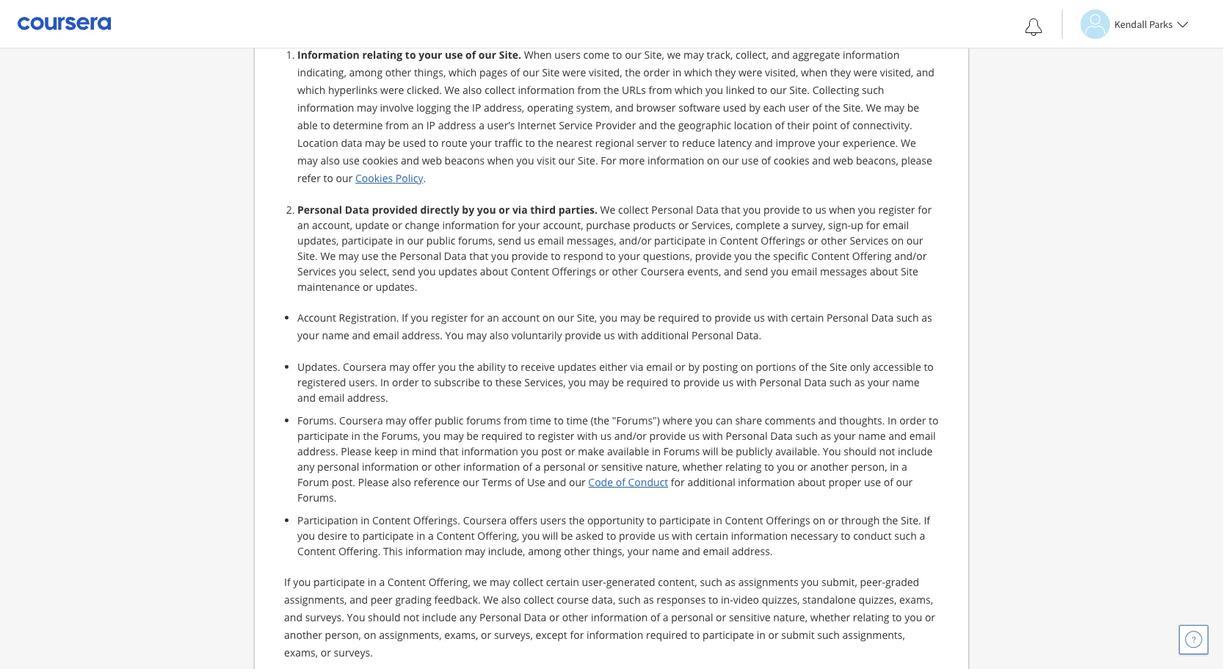 Task type: describe. For each thing, give the bounding box(es) containing it.
generated
[[606, 575, 656, 589]]

the down the browser
[[660, 118, 676, 132]]

an inside the we collect personal data that you provide to us when you register for an account, update or change information for your account, purchase products or services, complete a survey, sign-up for email updates, participate in our public forums, send us email messages, and/or participate in content offerings or other services on our site. we may use the personal data that you provide to respond to your questions, provide you the specific content offering and/or services you select, send you updates about content offerings or other coursera events, and send you email messages about site maintenance or updates.
[[297, 218, 310, 232]]

provided
[[372, 202, 418, 216]]

we inside 'if you participate in a content offering, we may collect certain user-generated content, such as assignments you submit, peer-graded assignments, and peer grading feedback. we also collect course data, such as responses to in-video quizzes, standalone quizzes, exams, and surveys. you should not include any personal data or other information of a personal or sensitive nature, whether relating to you or another person, on assignments, exams, or surveys, except for information required to participate in or submit such assignments, exams, or surveys.'
[[473, 575, 487, 589]]

your up beacons in the left of the page
[[470, 136, 492, 150]]

desire
[[318, 528, 347, 542]]

any inside 'if you participate in a content offering, we may collect certain user-generated content, such as assignments you submit, peer-graded assignments, and peer grading feedback. we also collect course data, such as responses to in-video quizzes, standalone quizzes, exams, and surveys. you should not include any personal data or other information of a personal or sensitive nature, whether relating to you or another person, on assignments, exams, or surveys, except for information required to participate in or submit such assignments, exams, or surveys.'
[[460, 610, 477, 624]]

1 horizontal spatial services
[[850, 233, 889, 247]]

0 horizontal spatial when
[[488, 153, 514, 167]]

offer for you
[[413, 360, 436, 374]]

course
[[557, 592, 589, 606]]

reference
[[414, 475, 460, 489]]

1 vertical spatial that
[[469, 249, 489, 263]]

beacons
[[445, 153, 485, 167]]

survey,
[[792, 218, 826, 232]]

which down track,
[[684, 65, 713, 79]]

another inside forums. coursera may offer public forums from time to time (the "forums") where you can share comments and thoughts. in order to participate in the forums, you may be required to register with us and/or provide us with personal data such as your name and email address. please keep in mind that information you post or make available in forums will be publicly available. you should not include any personal information or other information of a personal or sensitive nature, whether relating to you or another person, in a forum post. please also reference our terms of use and our
[[811, 459, 849, 473]]

forums. coursera may offer public forums from time to time (the "forums") where you can share comments and thoughts. in order to participate in the forums, you may be required to register with us and/or provide us with personal data such as your name and email address. please keep in mind that information you post or make available in forums will be publicly available. you should not include any personal information or other information of a personal or sensitive nature, whether relating to you or another person, in a forum post. please also reference our terms of use and our
[[297, 413, 939, 489]]

were up collecting
[[854, 65, 878, 79]]

content down offerings.
[[437, 528, 475, 542]]

site. down collecting
[[843, 100, 864, 114]]

your down 'purchase'
[[619, 249, 641, 263]]

us up survey,
[[815, 202, 827, 216]]

to right come
[[613, 47, 622, 61]]

register inside account registration. if you register for an account on our site, you may be required to provide us with certain personal data such as your name and email address. you may also voluntarily provide us with additional personal data.
[[431, 310, 468, 324]]

these
[[495, 375, 522, 389]]

to down through
[[841, 528, 851, 542]]

an inside account registration. if you register for an account on our site, you may be required to provide us with certain personal data such as your name and email address. you may also voluntarily provide us with additional personal data.
[[487, 310, 499, 324]]

also down pages
[[463, 83, 482, 97]]

name inside updates. coursera may offer you the ability to receive updates either via email or by posting on portions of the site only accessible to registered users. in order to subscribe to these services, you may be required to provide us with personal data such as your name and email address.
[[893, 375, 920, 389]]

include inside forums. coursera may offer public forums from time to time (the "forums") where you can share comments and thoughts. in order to participate in the forums, you may be required to register with us and/or provide us with personal data such as your name and email address. please keep in mind that information you post or make available in forums will be publicly available. you should not include any personal information or other information of a personal or sensitive nature, whether relating to you or another person, in a forum post. please also reference our terms of use and our
[[898, 444, 933, 458]]

opportunity
[[587, 513, 644, 527]]

include inside 'if you participate in a content offering, we may collect certain user-generated content, such as assignments you submit, peer-graded assignments, and peer grading feedback. we also collect course data, such as responses to in-video quizzes, standalone quizzes, exams, and surveys. you should not include any personal data or other information of a personal or sensitive nature, whether relating to you or another person, on assignments, exams, or surveys, except for information required to participate in or submit such assignments, exams, or surveys.'
[[422, 610, 457, 624]]

2 quizzes, from the left
[[859, 592, 897, 606]]

content down complete
[[720, 233, 758, 247]]

asked
[[576, 528, 604, 542]]

were down collect, in the top of the page
[[739, 65, 763, 79]]

on inside account registration. if you register for an account on our site, you may be required to provide us with certain personal data such as your name and email address. you may also voluntarily provide us with additional personal data.
[[543, 310, 555, 324]]

0 horizontal spatial send
[[392, 264, 415, 278]]

browser
[[636, 100, 676, 114]]

which up software
[[675, 83, 703, 97]]

receive
[[521, 360, 555, 374]]

able
[[297, 118, 318, 132]]

the up address
[[454, 100, 470, 114]]

updates. coursera may offer you the ability to receive updates either via email or by posting on portions of the site only accessible to registered users. in order to subscribe to these services, you may be required to provide us with personal data such as your name and email address.
[[297, 360, 934, 404]]

operating
[[527, 100, 574, 114]]

update
[[355, 218, 389, 232]]

us up either
[[604, 328, 615, 342]]

collect left course
[[524, 592, 554, 606]]

information relating to your use of our site.
[[297, 47, 521, 61]]

services, inside the we collect personal data that you provide to us when you register for an account, update or change information for your account, purchase products or services, complete a survey, sign-up for email updates, participate in our public forums, send us email messages, and/or participate in content offerings or other services on our site. we may use the personal data that you provide to respond to your questions, provide you the specific content offering and/or services you select, send you updates about content offerings or other coursera events, and send you email messages about site maintenance or updates.
[[692, 218, 733, 232]]

data down "forums,"
[[444, 249, 467, 263]]

were down come
[[563, 65, 586, 79]]

available.
[[776, 444, 820, 458]]

1 horizontal spatial send
[[498, 233, 521, 247]]

for down personal data provided directly by you or via third parties. in the top of the page
[[502, 218, 516, 232]]

updates.
[[297, 360, 340, 374]]

and inside participation in content offerings. coursera offers users the opportunity to participate in content offerings on or through the site. if you desire to participate in a content offering, you will be asked to provide us with certain information necessary to conduct such a content offering. this information may include, among other things, your name and email address.
[[682, 544, 701, 558]]

code of conduct link
[[588, 475, 668, 489]]

list containing account registration. if you register for an account on our site, you may be required to provide us with certain personal data such as your name and email address. you may also voluntarily provide us with additional personal data.
[[290, 309, 939, 559]]

participate up this
[[363, 528, 414, 542]]

0 vertical spatial offerings
[[761, 233, 805, 247]]

1 horizontal spatial ip
[[472, 100, 481, 114]]

such down generated
[[618, 592, 641, 606]]

each
[[763, 100, 786, 114]]

experience.
[[843, 136, 898, 150]]

policy
[[396, 171, 423, 185]]

the left urls
[[604, 83, 619, 97]]

certain inside account registration. if you register for an account on our site, you may be required to provide us with certain personal data such as your name and email address. you may also voluntarily provide us with additional personal data.
[[791, 310, 824, 324]]

aggregate
[[793, 47, 840, 61]]

indicating,
[[297, 65, 347, 79]]

from up the browser
[[649, 83, 672, 97]]

from up system,
[[578, 83, 601, 97]]

personal up products
[[652, 202, 694, 216]]

to right accessible
[[924, 360, 934, 374]]

1 web from the left
[[422, 153, 442, 167]]

that inside forums. coursera may offer public forums from time to time (the "forums") where you can share comments and thoughts. in order to participate in the forums, you may be required to register with us and/or provide us with personal data such as your name and email address. please keep in mind that information you post or make available in forums will be publicly available. you should not include any personal information or other information of a personal or sensitive nature, whether relating to you or another person, in a forum post. please also reference our terms of use and our
[[440, 444, 459, 458]]

data up update
[[345, 202, 369, 216]]

for inside for additional information about proper use of our forums.
[[671, 475, 685, 489]]

certain inside participation in content offerings. coursera offers users the opportunity to participate in content offerings on or through the site. if you desire to participate in a content offering, you will be asked to provide us with certain information necessary to conduct such a content offering. this information may include, among other things, your name and email address.
[[695, 528, 729, 542]]

ability
[[477, 360, 506, 374]]

forums. inside forums. coursera may offer public forums from time to time (the "forums") where you can share comments and thoughts. in order to participate in the forums, you may be required to register with us and/or provide us with personal data such as your name and email address. please keep in mind that information you post or make available in forums will be publicly available. you should not include any personal information or other information of a personal or sensitive nature, whether relating to you or another person, in a forum post. please also reference our terms of use and our
[[297, 413, 337, 427]]

standalone
[[803, 592, 856, 606]]

improve
[[776, 136, 816, 150]]

other inside 'if you participate in a content offering, we may collect certain user-generated content, such as assignments you submit, peer-graded assignments, and peer grading feedback. we also collect course data, such as responses to in-video quizzes, standalone quizzes, exams, and surveys. you should not include any personal data or other information of a personal or sensitive nature, whether relating to you or another person, on assignments, exams, or surveys, except for information required to participate in or submit such assignments, exams, or surveys.'
[[562, 610, 588, 624]]

2 horizontal spatial assignments,
[[843, 628, 905, 642]]

of inside for additional information about proper use of our forums.
[[884, 475, 894, 489]]

site. up pages
[[499, 47, 521, 61]]

may down either
[[589, 375, 609, 389]]

use down 'latency'
[[742, 153, 759, 167]]

keep
[[375, 444, 398, 458]]

name inside forums. coursera may offer public forums from time to time (the "forums") where you can share comments and thoughts. in order to participate in the forums, you may be required to register with us and/or provide us with personal data such as your name and email address. please keep in mind that information you post or make available in forums will be publicly available. you should not include any personal information or other information of a personal or sensitive nature, whether relating to you or another person, in a forum post. please also reference our terms of use and our
[[859, 429, 886, 443]]

provide down third
[[512, 249, 548, 263]]

forum
[[297, 475, 329, 489]]

internet
[[518, 118, 556, 132]]

video
[[733, 592, 759, 606]]

1 quizzes, from the left
[[762, 592, 800, 606]]

software
[[679, 100, 721, 114]]

email inside forums. coursera may offer public forums from time to time (the "forums") where you can share comments and thoughts. in order to participate in the forums, you may be required to register with us and/or provide us with personal data such as your name and email address. please keep in mind that information you post or make available in forums will be publicly available. you should not include any personal information or other information of a personal or sensitive nature, whether relating to you or another person, in a forum post. please also reference our terms of use and our
[[910, 429, 936, 443]]

1 vertical spatial please
[[358, 475, 389, 489]]

us up data.
[[754, 310, 765, 324]]

geographic
[[678, 118, 732, 132]]

kendall parks
[[1115, 17, 1173, 30]]

1 cookies from the left
[[362, 153, 398, 167]]

0 vertical spatial relating
[[362, 47, 403, 61]]

for inside account registration. if you register for an account on our site, you may be required to provide us with certain personal data such as your name and email address. you may also voluntarily provide us with additional personal data.
[[471, 310, 485, 324]]

post.
[[332, 475, 356, 489]]

1 vertical spatial services
[[297, 264, 336, 278]]

0 horizontal spatial about
[[480, 264, 508, 278]]

the down collecting
[[825, 100, 841, 114]]

address,
[[484, 100, 525, 114]]

data inside updates. coursera may offer you the ability to receive updates either via email or by posting on portions of the site only accessible to registered users. in order to subscribe to these services, you may be required to provide us with personal data such as your name and email address.
[[804, 375, 827, 389]]

the left specific
[[755, 249, 771, 263]]

participate up 'questions,'
[[654, 233, 706, 247]]

you inside forums. coursera may offer public forums from time to time (the "forums") where you can share comments and thoughts. in order to participate in the forums, you may be required to register with us and/or provide us with personal data such as your name and email address. please keep in mind that information you post or make available in forums will be publicly available. you should not include any personal information or other information of a personal or sensitive nature, whether relating to you or another person, in a forum post. please also reference our terms of use and our
[[823, 444, 841, 458]]

sensitive inside forums. coursera may offer public forums from time to time (the "forums") where you can share comments and thoughts. in order to participate in the forums, you may be required to register with us and/or provide us with personal data such as your name and email address. please keep in mind that information you post or make available in forums will be publicly available. you should not include any personal information or other information of a personal or sensitive nature, whether relating to you or another person, in a forum post. please also reference our terms of use and our
[[601, 459, 643, 473]]

your up clicked.
[[419, 47, 442, 61]]

we inside 'if you participate in a content offering, we may collect certain user-generated content, such as assignments you submit, peer-graded assignments, and peer grading feedback. we also collect course data, such as responses to in-video quizzes, standalone quizzes, exams, and surveys. you should not include any personal data or other information of a personal or sensitive nature, whether relating to you or another person, on assignments, exams, or surveys, except for information required to participate in or submit such assignments, exams, or surveys.'
[[483, 592, 499, 606]]

coursera inside updates. coursera may offer you the ability to receive updates either via email or by posting on portions of the site only accessible to registered users. in order to subscribe to these services, you may be required to provide us with personal data such as your name and email address.
[[343, 360, 387, 374]]

to down opportunity
[[607, 528, 616, 542]]

1 vertical spatial surveys.
[[334, 645, 373, 659]]

may up reference at the left bottom of page
[[444, 429, 464, 443]]

about inside for additional information about proper use of our forums.
[[798, 475, 826, 489]]

track,
[[707, 47, 733, 61]]

and inside account registration. if you register for an account on our site, you may be required to provide us with certain personal data such as your name and email address. you may also voluntarily provide us with additional personal data.
[[352, 328, 370, 342]]

and/or inside forums. coursera may offer public forums from time to time (the "forums") where you can share comments and thoughts. in order to participate in the forums, you may be required to register with us and/or provide us with personal data such as your name and email address. please keep in mind that information you post or make available in forums will be publicly available. you should not include any personal information or other information of a personal or sensitive nature, whether relating to you or another person, in a forum post. please also reference our terms of use and our
[[614, 429, 647, 443]]

system,
[[576, 100, 613, 114]]

nearest
[[556, 136, 593, 150]]

to up survey,
[[803, 202, 813, 216]]

not inside forums. coursera may offer public forums from time to time (the "forums") where you can share comments and thoughts. in order to participate in the forums, you may be required to register with us and/or provide us with personal data such as your name and email address. please keep in mind that information you post or make available in forums will be publicly available. you should not include any personal information or other information of a personal or sensitive nature, whether relating to you or another person, in a forum post. please also reference our terms of use and our
[[879, 444, 896, 458]]

such right submit
[[818, 628, 840, 642]]

for right up
[[866, 218, 880, 232]]

portions
[[756, 360, 796, 374]]

offer for public
[[409, 413, 432, 427]]

list item containing personal data provided directly by you or via third parties.
[[297, 202, 939, 294]]

the up select,
[[381, 249, 397, 263]]

may up connectivity.
[[884, 100, 905, 114]]

with up "make"
[[577, 429, 598, 443]]

as inside account registration. if you register for an account on our site, you may be required to provide us with certain personal data such as your name and email address. you may also voluntarily provide us with additional personal data.
[[922, 310, 932, 324]]

to left in-
[[709, 592, 719, 606]]

latency
[[718, 136, 752, 150]]

collect,
[[736, 47, 769, 61]]

change
[[405, 218, 440, 232]]

personal inside 'if you participate in a content offering, we may collect certain user-generated content, such as assignments you submit, peer-graded assignments, and peer grading feedback. we also collect course data, such as responses to in-video quizzes, standalone quizzes, exams, and surveys. you should not include any personal data or other information of a personal or sensitive nature, whether relating to you or another person, on assignments, exams, or surveys, except for information required to participate in or submit such assignments, exams, or surveys.'
[[479, 610, 521, 624]]

voluntarily
[[512, 328, 562, 342]]

participate down offering.
[[314, 575, 365, 589]]

conduct
[[628, 475, 668, 489]]

we up 'purchase'
[[600, 202, 616, 216]]

use inside the we collect personal data that you provide to us when you register for an account, update or change information for your account, purchase products or services, complete a survey, sign-up for email updates, participate in our public forums, send us email messages, and/or participate in content offerings or other services on our site. we may use the personal data that you provide to respond to your questions, provide you the specific content offering and/or services you select, send you updates about content offerings or other coursera events, and send you email messages about site maintenance or updates.
[[362, 249, 379, 263]]

coursera inside participation in content offerings. coursera offers users the opportunity to participate in content offerings on or through the site. if you desire to participate in a content offering, you will be asked to provide us with certain information necessary to conduct such a content offering. this information may include, among other things, your name and email address.
[[463, 513, 507, 527]]

content inside 'if you participate in a content offering, we may collect certain user-generated content, such as assignments you submit, peer-graded assignments, and peer grading feedback. we also collect course data, such as responses to in-video quizzes, standalone quizzes, exams, and surveys. you should not include any personal data or other information of a personal or sensitive nature, whether relating to you or another person, on assignments, exams, or surveys, except for information required to participate in or submit such assignments, exams, or surveys.'
[[388, 575, 426, 589]]

may up determine
[[357, 100, 377, 114]]

to right server
[[670, 136, 680, 150]]

to left route
[[429, 136, 439, 150]]

1 vertical spatial offerings
[[552, 264, 596, 278]]

products
[[633, 218, 676, 232]]

accessible
[[873, 360, 921, 374]]

the up subscribe
[[459, 360, 474, 374]]

feedback.
[[434, 592, 481, 606]]

of inside 'if you participate in a content offering, we may collect certain user-generated content, such as assignments you submit, peer-graded assignments, and peer grading feedback. we also collect course data, such as responses to in-video quizzes, standalone quizzes, exams, and surveys. you should not include any personal data or other information of a personal or sensitive nature, whether relating to you or another person, on assignments, exams, or surveys, except for information required to participate in or submit such assignments, exams, or surveys.'
[[651, 610, 660, 624]]

relating inside 'if you participate in a content offering, we may collect certain user-generated content, such as assignments you submit, peer-graded assignments, and peer grading feedback. we also collect course data, such as responses to in-video quizzes, standalone quizzes, exams, and surveys. you should not include any personal data or other information of a personal or sensitive nature, whether relating to you or another person, on assignments, exams, or surveys, except for information required to participate in or submit such assignments, exams, or surveys.'
[[853, 610, 890, 624]]

urls
[[622, 83, 646, 97]]

participate down update
[[342, 233, 393, 247]]

data,
[[592, 592, 616, 606]]

server
[[637, 136, 667, 150]]

user's
[[487, 118, 515, 132]]

1 vertical spatial used
[[403, 136, 426, 150]]

0 horizontal spatial ip
[[426, 118, 435, 132]]

location
[[297, 136, 338, 150]]

be up connectivity.
[[907, 100, 920, 114]]

other down messages,
[[612, 264, 638, 278]]

such up in-
[[700, 575, 723, 589]]

visit
[[537, 153, 556, 167]]

1 time from the left
[[530, 413, 551, 427]]

1 vertical spatial exams,
[[445, 628, 478, 642]]

provider
[[596, 118, 636, 132]]

provide up either
[[565, 328, 601, 342]]

with inside participation in content offerings. coursera offers users the opportunity to participate in content offerings on or through the site. if you desire to participate in a content offering, you will be asked to provide us with certain information necessary to conduct such a content offering. this information may include, among other things, your name and email address.
[[672, 528, 693, 542]]

such inside forums. coursera may offer public forums from time to time (the "forums") where you can share comments and thoughts. in order to participate in the forums, you may be required to register with us and/or provide us with personal data such as your name and email address. please keep in mind that information you post or make available in forums will be publicly available. you should not include any personal information or other information of a personal or sensitive nature, whether relating to you or another person, in a forum post. please also reference our terms of use and our
[[796, 429, 818, 443]]

0 horizontal spatial assignments,
[[284, 592, 347, 606]]

site. inside participation in content offerings. coursera offers users the opportunity to participate in content offerings on or through the site. if you desire to participate in a content offering, you will be asked to provide us with certain information necessary to conduct such a content offering. this information may include, among other things, your name and email address.
[[901, 513, 922, 527]]

content,
[[658, 575, 697, 589]]

location
[[734, 118, 772, 132]]

cookies policy link
[[355, 171, 423, 185]]

use up logging
[[445, 47, 463, 61]]

1 vertical spatial by
[[462, 202, 475, 216]]

in inside when users come to our site, we may track, collect, and aggregate information indicating, among other things, which pages of our site were visited, the order in which they were visited, when they were visited, and which hyperlinks were clicked. we also collect information from the urls from which you linked to our site. collecting such information may involve logging the ip address, operating system, and browser software used by each user of the site. we may be able to determine from an ip address a user's internet service provider and the geographic location of their point of connectivity. location data may be used to route your traffic to the nearest regional server to reduce latency and improve your experience. we may also use cookies and web beacons when you visit our site. for more information on our use of cookies and web beacons, please refer to our
[[673, 65, 682, 79]]

additional inside for additional information about proper use of our forums.
[[688, 475, 736, 489]]

the inside forums. coursera may offer public forums from time to time (the "forums") where you can share comments and thoughts. in order to participate in the forums, you may be required to register with us and/or provide us with personal data such as your name and email address. please keep in mind that information you post or make available in forums will be publicly available. you should not include any personal information or other information of a personal or sensitive nature, whether relating to you or another person, in a forum post. please also reference our terms of use and our
[[363, 429, 379, 443]]

offerings.
[[413, 513, 460, 527]]

other down sign-
[[821, 233, 847, 247]]

may up either
[[620, 310, 641, 324]]

regional
[[595, 136, 634, 150]]

may inside participation in content offerings. coursera offers users the opportunity to participate in content offerings on or through the site. if you desire to participate in a content offering, you will be asked to provide us with certain information necessary to conduct such a content offering. this information may include, among other things, your name and email address.
[[465, 544, 486, 558]]

data inside forums. coursera may offer public forums from time to time (the "forums") where you can share comments and thoughts. in order to participate in the forums, you may be required to register with us and/or provide us with personal data such as your name and email address. please keep in mind that information you post or make available in forums will be publicly available. you should not include any personal information or other information of a personal or sensitive nature, whether relating to you or another person, in a forum post. please also reference our terms of use and our
[[771, 429, 793, 443]]

may up the ability
[[466, 328, 487, 342]]

to down messages,
[[606, 249, 616, 263]]

2 web from the left
[[834, 153, 854, 167]]

order inside forums. coursera may offer public forums from time to time (the "forums") where you can share comments and thoughts. in order to participate in the forums, you may be required to register with us and/or provide us with personal data such as your name and email address. please keep in mind that information you post or make available in forums will be publicly available. you should not include any personal information or other information of a personal or sensitive nature, whether relating to you or another person, in a forum post. please also reference our terms of use and our
[[900, 413, 926, 427]]

updates inside the we collect personal data that you provide to us when you register for an account, update or change information for your account, purchase products or services, complete a survey, sign-up for email updates, participate in our public forums, send us email messages, and/or participate in content offerings or other services on our site. we may use the personal data that you provide to respond to your questions, provide you the specific content offering and/or services you select, send you updates about content offerings or other coursera events, and send you email messages about site maintenance or updates.
[[439, 264, 477, 278]]

2 cookies from the left
[[774, 153, 810, 167]]

register inside the we collect personal data that you provide to us when you register for an account, update or change information for your account, purchase products or services, complete a survey, sign-up for email updates, participate in our public forums, send us email messages, and/or participate in content offerings or other services on our site. we may use the personal data that you provide to respond to your questions, provide you the specific content offering and/or services you select, send you updates about content offerings or other coursera events, and send you email messages about site maintenance or updates.
[[879, 202, 915, 216]]

such inside updates. coursera may offer you the ability to receive updates either via email or by posting on portions of the site only accessible to registered users. in order to subscribe to these services, you may be required to provide us with personal data such as your name and email address.
[[830, 375, 852, 389]]

can
[[716, 413, 733, 427]]

respond
[[563, 249, 603, 263]]

the up urls
[[625, 65, 641, 79]]

nature, inside forums. coursera may offer public forums from time to time (the "forums") where you can share comments and thoughts. in order to participate in the forums, you may be required to register with us and/or provide us with personal data such as your name and email address. please keep in mind that information you post or make available in forums will be publicly available. you should not include any personal information or other information of a personal or sensitive nature, whether relating to you or another person, in a forum post. please also reference our terms of use and our
[[646, 459, 680, 473]]

personal up posting
[[692, 328, 734, 342]]

1 horizontal spatial personal
[[544, 459, 586, 473]]

we up please
[[901, 136, 916, 150]]

2 horizontal spatial that
[[721, 202, 741, 216]]

grading
[[395, 592, 432, 606]]

mind
[[412, 444, 437, 458]]

to left subscribe
[[422, 375, 431, 389]]

we up logging
[[445, 83, 460, 97]]

be down forums
[[467, 429, 479, 443]]

us up forums
[[689, 429, 700, 443]]

"forums")
[[612, 413, 660, 427]]

2 account, from the left
[[543, 218, 584, 232]]

show notifications image
[[1025, 18, 1043, 36]]

relating inside forums. coursera may offer public forums from time to time (the "forums") where you can share comments and thoughts. in order to participate in the forums, you may be required to register with us and/or provide us with personal data such as your name and email address. please keep in mind that information you post or make available in forums will be publicly available. you should not include any personal information or other information of a personal or sensitive nature, whether relating to you or another person, in a forum post. please also reference our terms of use and our
[[725, 459, 762, 473]]

with down can
[[703, 429, 723, 443]]

data up events,
[[696, 202, 719, 216]]

with up portions in the bottom right of the page
[[768, 310, 788, 324]]

hyperlinks
[[328, 83, 378, 97]]

0 horizontal spatial personal
[[317, 459, 359, 473]]

2 horizontal spatial send
[[745, 264, 768, 278]]

offering, inside participation in content offerings. coursera offers users the opportunity to participate in content offerings on or through the site. if you desire to participate in a content offering, you will be asked to provide us with certain information necessary to conduct such a content offering. this information may include, among other things, your name and email address.
[[478, 528, 520, 542]]

participate down in-
[[703, 628, 754, 642]]

forums
[[466, 413, 501, 427]]

0 vertical spatial and/or
[[619, 233, 652, 247]]

collect inside when users come to our site, we may track, collect, and aggregate information indicating, among other things, which pages of our site were visited, the order in which they were visited, when they were visited, and which hyperlinks were clicked. we also collect information from the urls from which you linked to our site. collecting such information may involve logging the ip address, operating system, and browser software used by each user of the site. we may be able to determine from an ip address a user's internet service provider and the geographic location of their point of connectivity. location data may be used to route your traffic to the nearest regional server to reduce latency and improve your experience. we may also use cookies and web beacons when you visit our site. for more information on our use of cookies and web beacons, please refer to our
[[485, 83, 515, 97]]

parties.
[[559, 202, 598, 216]]

posting
[[703, 360, 738, 374]]

as inside forums. coursera may offer public forums from time to time (the "forums") where you can share comments and thoughts. in order to participate in the forums, you may be required to register with us and/or provide us with personal data such as your name and email address. please keep in mind that information you post or make available in forums will be publicly available. you should not include any personal information or other information of a personal or sensitive nature, whether relating to you or another person, in a forum post. please also reference our terms of use and our
[[821, 429, 831, 443]]

address. inside participation in content offerings. coursera offers users the opportunity to participate in content offerings on or through the site. if you desire to participate in a content offering, you will be asked to provide us with certain information necessary to conduct such a content offering. this information may include, among other things, your name and email address.
[[732, 544, 773, 558]]

participate down conduct
[[660, 513, 711, 527]]

required inside account registration. if you register for an account on our site, you may be required to provide us with certain personal data such as your name and email address. you may also voluntarily provide us with additional personal data.
[[658, 310, 700, 324]]

submit
[[782, 628, 815, 642]]

site inside the we collect personal data that you provide to us when you register for an account, update or change information for your account, purchase products or services, complete a survey, sign-up for email updates, participate in our public forums, send us email messages, and/or participate in content offerings or other services on our site. we may use the personal data that you provide to respond to your questions, provide you the specific content offering and/or services you select, send you updates about content offerings or other coursera events, and send you email messages about site maintenance or updates.
[[901, 264, 919, 278]]

personal up updates,
[[297, 202, 342, 216]]

to up post
[[554, 413, 564, 427]]

2 horizontal spatial about
[[870, 264, 898, 278]]

forums,
[[458, 233, 495, 247]]

we down updates,
[[321, 249, 336, 263]]

additional inside account registration. if you register for an account on our site, you may be required to provide us with certain personal data such as your name and email address. you may also voluntarily provide us with additional personal data.
[[641, 328, 689, 342]]

personal down change
[[400, 249, 442, 263]]

forums,
[[381, 429, 420, 443]]

to left respond
[[551, 249, 561, 263]]

provide up events,
[[695, 249, 732, 263]]

1 horizontal spatial assignments,
[[379, 628, 442, 642]]

list containing information relating to your use of our site.
[[290, 46, 939, 294]]

purchase
[[586, 218, 631, 232]]

to right refer
[[324, 171, 333, 185]]

from inside forums. coursera may offer public forums from time to time (the "forums") where you can share comments and thoughts. in order to participate in the forums, you may be required to register with us and/or provide us with personal data such as your name and email address. please keep in mind that information you post or make available in forums will be publicly available. you should not include any personal information or other information of a personal or sensitive nature, whether relating to you or another person, in a forum post. please also reference our terms of use and our
[[504, 413, 527, 427]]

registration.
[[339, 310, 399, 324]]

from down involve
[[386, 118, 409, 132]]

the left only
[[811, 360, 827, 374]]

user
[[789, 100, 810, 114]]

updates. coursera may offer you the ability to receive updates either via email or by posting on portions of the site only accessible to registered users. in order to subscribe to these services, you may be required to provide us with personal data such as your name and email address. list item
[[297, 359, 939, 405]]

will inside participation in content offerings. coursera offers users the opportunity to participate in content offerings on or through the site. if you desire to participate in a content offering, you will be asked to provide us with certain information necessary to conduct such a content offering. this information may include, among other things, your name and email address.
[[543, 528, 558, 542]]

on inside updates. coursera may offer you the ability to receive updates either via email or by posting on portions of the site only accessible to registered users. in order to subscribe to these services, you may be required to provide us with personal data such as your name and email address.
[[741, 360, 753, 374]]

questions,
[[643, 249, 693, 263]]

this
[[383, 544, 403, 558]]

determine
[[333, 118, 383, 132]]

offering.
[[338, 544, 381, 558]]

to up these
[[508, 360, 518, 374]]

publicly
[[736, 444, 773, 458]]

users inside participation in content offerings. coursera offers users the opportunity to participate in content offerings on or through the site. if you desire to participate in a content offering, you will be asked to provide us with certain information necessary to conduct such a content offering. this information may include, among other things, your name and email address.
[[540, 513, 566, 527]]

where
[[663, 413, 693, 427]]

help center image
[[1185, 631, 1203, 648]]

on inside participation in content offerings. coursera offers users the opportunity to participate in content offerings on or through the site. if you desire to participate in a content offering, you will be asked to provide us with certain information necessary to conduct such a content offering. this information may include, among other things, your name and email address.
[[813, 513, 826, 527]]

proper
[[829, 475, 862, 489]]

1 horizontal spatial used
[[723, 100, 747, 114]]

or inside updates. coursera may offer you the ability to receive updates either via email or by posting on portions of the site only accessible to registered users. in order to subscribe to these services, you may be required to provide us with personal data such as your name and email address.
[[675, 360, 686, 374]]

site, inside when users come to our site, we may track, collect, and aggregate information indicating, among other things, which pages of our site were visited, the order in which they were visited, when they were visited, and which hyperlinks were clicked. we also collect information from the urls from which you linked to our site. collecting such information may involve logging the ip address, operating system, and browser software used by each user of the site. we may be able to determine from an ip address a user's internet service provider and the geographic location of their point of connectivity. location data may be used to route your traffic to the nearest regional server to reduce latency and improve your experience. we may also use cookies and web beacons when you visit our site. for more information on our use of cookies and web beacons, please refer to our
[[644, 47, 665, 61]]

content up account
[[511, 264, 549, 278]]



Task type: locate. For each thing, give the bounding box(es) containing it.
connectivity.
[[853, 118, 913, 132]]

forums.
[[297, 413, 337, 427], [297, 490, 337, 504]]

you
[[706, 83, 723, 97], [517, 153, 534, 167], [477, 202, 496, 216], [743, 202, 761, 216], [858, 202, 876, 216], [491, 249, 509, 263], [735, 249, 752, 263], [339, 264, 357, 278], [418, 264, 436, 278], [771, 264, 789, 278], [411, 310, 429, 324], [600, 310, 618, 324], [438, 360, 456, 374], [569, 375, 586, 389], [695, 413, 713, 427], [423, 429, 441, 443], [521, 444, 539, 458], [777, 459, 795, 473], [297, 528, 315, 542], [522, 528, 540, 542], [293, 575, 311, 589], [801, 575, 819, 589], [905, 610, 923, 624]]

also inside account registration. if you register for an account on our site, you may be required to provide us with certain personal data such as your name and email address. you may also voluntarily provide us with additional personal data.
[[490, 328, 509, 342]]

if
[[402, 310, 408, 324], [924, 513, 931, 527], [284, 575, 291, 589]]

when
[[801, 65, 828, 79], [488, 153, 514, 167], [829, 202, 856, 216]]

site inside when users come to our site, we may track, collect, and aggregate information indicating, among other things, which pages of our site were visited, the order in which they were visited, when they were visited, and which hyperlinks were clicked. we also collect information from the urls from which you linked to our site. collecting such information may involve logging the ip address, operating system, and browser software used by each user of the site. we may be able to determine from an ip address a user's internet service provider and the geographic location of their point of connectivity. location data may be used to route your traffic to the nearest regional server to reduce latency and improve your experience. we may also use cookies and web beacons when you visit our site. for more information on our use of cookies and web beacons, please refer to our
[[542, 65, 560, 79]]

personal data provided directly by you or via third parties.
[[297, 202, 598, 216]]

things, inside participation in content offerings. coursera offers users the opportunity to participate in content offerings on or through the site. if you desire to participate in a content offering, you will be asked to provide us with certain information necessary to conduct such a content offering. this information may include, among other things, your name and email address.
[[593, 544, 625, 558]]

1 list from the top
[[290, 46, 939, 294]]

to up where
[[671, 375, 681, 389]]

coursera inside the we collect personal data that you provide to us when you register for an account, update or change information for your account, purchase products or services, complete a survey, sign-up for email updates, participate in our public forums, send us email messages, and/or participate in content offerings or other services on our site. we may use the personal data that you provide to respond to your questions, provide you the specific content offering and/or services you select, send you updates about content offerings or other coursera events, and send you email messages about site maintenance or updates.
[[641, 264, 685, 278]]

about down offering
[[870, 264, 898, 278]]

peer
[[371, 592, 393, 606]]

logging
[[417, 100, 451, 114]]

2 vertical spatial and/or
[[614, 429, 647, 443]]

may down include,
[[490, 575, 510, 589]]

content up this
[[372, 513, 411, 527]]

our inside for additional information about proper use of our forums.
[[896, 475, 913, 489]]

to up offering.
[[350, 528, 360, 542]]

among inside participation in content offerings. coursera offers users the opportunity to participate in content offerings on or through the site. if you desire to participate in a content offering, you will be asked to provide us with certain information necessary to conduct such a content offering. this information may include, among other things, your name and email address.
[[528, 544, 562, 558]]

things,
[[414, 65, 446, 79], [593, 544, 625, 558]]

2 list from the top
[[290, 309, 939, 559]]

any up forum
[[297, 459, 315, 473]]

provide inside updates. coursera may offer you the ability to receive updates either via email or by posting on portions of the site only accessible to registered users. in order to subscribe to these services, you may be required to provide us with personal data such as your name and email address.
[[683, 375, 720, 389]]

(the
[[591, 413, 610, 427]]

the up asked on the left bottom of page
[[569, 513, 585, 527]]

1 horizontal spatial site,
[[644, 47, 665, 61]]

name down the thoughts.
[[859, 429, 886, 443]]

also inside forums. coursera may offer public forums from time to time (the "forums") where you can share comments and thoughts. in order to participate in the forums, you may be required to register with us and/or provide us with personal data such as your name and email address. please keep in mind that information you post or make available in forums will be publicly available. you should not include any personal information or other information of a personal or sensitive nature, whether relating to you or another person, in a forum post. please also reference our terms of use and our
[[392, 475, 411, 489]]

your inside account registration. if you register for an account on our site, you may be required to provide us with certain personal data such as your name and email address. you may also voluntarily provide us with additional personal data.
[[297, 328, 319, 342]]

that down "forums,"
[[469, 249, 489, 263]]

us down (the
[[601, 429, 612, 443]]

may up "forums,"
[[386, 413, 406, 427]]

to down responses
[[690, 628, 700, 642]]

they down track,
[[715, 65, 736, 79]]

1 vertical spatial in
[[888, 413, 897, 427]]

information inside for additional information about proper use of our forums.
[[738, 475, 795, 489]]

0 horizontal spatial by
[[462, 202, 475, 216]]

and/or right offering
[[895, 249, 927, 263]]

when inside the we collect personal data that you provide to us when you register for an account, update or change information for your account, purchase products or services, complete a survey, sign-up for email updates, participate in our public forums, send us email messages, and/or participate in content offerings or other services on our site. we may use the personal data that you provide to respond to your questions, provide you the specific content offering and/or services you select, send you updates about content offerings or other coursera events, and send you email messages about site maintenance or updates.
[[829, 202, 856, 216]]

0 horizontal spatial relating
[[362, 47, 403, 61]]

0 vertical spatial nature,
[[646, 459, 680, 473]]

1 horizontal spatial via
[[630, 360, 644, 374]]

0 vertical spatial if
[[402, 310, 408, 324]]

cookies
[[355, 171, 393, 185]]

0 vertical spatial updates
[[439, 264, 477, 278]]

1 vertical spatial we
[[473, 575, 487, 589]]

list
[[290, 46, 939, 294], [290, 309, 939, 559]]

0 vertical spatial an
[[412, 118, 424, 132]]

0 horizontal spatial time
[[530, 413, 551, 427]]

except
[[536, 628, 568, 642]]

to right opportunity
[[647, 513, 657, 527]]

relating up hyperlinks
[[362, 47, 403, 61]]

1 vertical spatial register
[[431, 310, 468, 324]]

provide inside participation in content offerings. coursera offers users the opportunity to participate in content offerings on or through the site. if you desire to participate in a content offering, you will be asked to provide us with certain information necessary to conduct such a content offering. this information may include, among other things, your name and email address.
[[619, 528, 656, 542]]

1 list item from the top
[[297, 202, 939, 294]]

also down keep
[[392, 475, 411, 489]]

be down involve
[[388, 136, 400, 150]]

an down logging
[[412, 118, 424, 132]]

1 vertical spatial an
[[297, 218, 310, 232]]

such inside participation in content offerings. coursera offers users the opportunity to participate in content offerings on or through the site. if you desire to participate in a content offering, you will be asked to provide us with certain information necessary to conduct such a content offering. this information may include, among other things, your name and email address.
[[895, 528, 917, 542]]

address. inside account registration. if you register for an account on our site, you may be required to provide us with certain personal data such as your name and email address. you may also voluntarily provide us with additional personal data.
[[402, 328, 443, 342]]

offer
[[413, 360, 436, 374], [409, 413, 432, 427]]

terms
[[482, 475, 512, 489]]

2 horizontal spatial by
[[749, 100, 761, 114]]

required down events,
[[658, 310, 700, 324]]

should down peer
[[368, 610, 401, 624]]

point
[[813, 118, 838, 132]]

register inside forums. coursera may offer public forums from time to time (the "forums") where you can share comments and thoughts. in order to participate in the forums, you may be required to register with us and/or provide us with personal data such as your name and email address. please keep in mind that information you post or make available in forums will be publicly available. you should not include any personal information or other information of a personal or sensitive nature, whether relating to you or another person, in a forum post. please also reference our terms of use and our
[[538, 429, 575, 443]]

0 vertical spatial services
[[850, 233, 889, 247]]

participate inside forums. coursera may offer public forums from time to time (the "forums") where you can share comments and thoughts. in order to participate in the forums, you may be required to register with us and/or provide us with personal data such as your name and email address. please keep in mind that information you post or make available in forums will be publicly available. you should not include any personal information or other information of a personal or sensitive nature, whether relating to you or another person, in a forum post. please also reference our terms of use and our
[[297, 429, 349, 443]]

used up policy
[[403, 136, 426, 150]]

provide
[[764, 202, 800, 216], [512, 249, 548, 263], [695, 249, 732, 263], [715, 310, 751, 324], [565, 328, 601, 342], [683, 375, 720, 389], [650, 429, 686, 443], [619, 528, 656, 542]]

name down accessible
[[893, 375, 920, 389]]

such down only
[[830, 375, 852, 389]]

conduct
[[854, 528, 892, 542]]

site. up user
[[790, 83, 810, 97]]

be down either
[[612, 375, 624, 389]]

send up updates.
[[392, 264, 415, 278]]

on
[[707, 153, 720, 167], [892, 233, 904, 247], [543, 310, 555, 324], [741, 360, 753, 374], [813, 513, 826, 527], [364, 628, 376, 642]]

include,
[[488, 544, 526, 558]]

0 horizontal spatial exams,
[[284, 645, 318, 659]]

thoughts.
[[840, 413, 885, 427]]

0 horizontal spatial via
[[513, 202, 528, 216]]

were up involve
[[380, 83, 404, 97]]

1 account, from the left
[[312, 218, 353, 232]]

0 vertical spatial certain
[[791, 310, 824, 324]]

0 vertical spatial ip
[[472, 100, 481, 114]]

assignments, down grading
[[379, 628, 442, 642]]

quizzes, down "assignments"
[[762, 592, 800, 606]]

be left asked on the left bottom of page
[[561, 528, 573, 542]]

1 horizontal spatial should
[[844, 444, 877, 458]]

from right forums
[[504, 413, 527, 427]]

they
[[715, 65, 736, 79], [830, 65, 851, 79]]

sensitive down video
[[729, 610, 771, 624]]

1 vertical spatial offering,
[[429, 575, 471, 589]]

2 vertical spatial exams,
[[284, 645, 318, 659]]

you up proper
[[823, 444, 841, 458]]

0 vertical spatial should
[[844, 444, 877, 458]]

share
[[735, 413, 762, 427]]

surveys,
[[494, 628, 533, 642]]

by right "directly"
[[462, 202, 475, 216]]

1 vertical spatial will
[[543, 528, 558, 542]]

site. down updates,
[[297, 249, 318, 263]]

0 vertical spatial forums.
[[297, 413, 337, 427]]

0 horizontal spatial services
[[297, 264, 336, 278]]

coursera
[[641, 264, 685, 278], [343, 360, 387, 374], [339, 413, 383, 427], [463, 513, 507, 527]]

required inside forums. coursera may offer public forums from time to time (the "forums") where you can share comments and thoughts. in order to participate in the forums, you may be required to register with us and/or provide us with personal data such as your name and email address. please keep in mind that information you post or make available in forums will be publicly available. you should not include any personal information or other information of a personal or sensitive nature, whether relating to you or another person, in a forum post. please also reference our terms of use and our
[[481, 429, 523, 443]]

2 horizontal spatial order
[[900, 413, 926, 427]]

person,
[[851, 459, 888, 473], [325, 628, 361, 642]]

directly
[[420, 202, 459, 216]]

participate up forum
[[297, 429, 349, 443]]

we left track,
[[667, 47, 681, 61]]

0 vertical spatial surveys.
[[305, 610, 344, 624]]

updates left either
[[558, 360, 597, 374]]

information inside the we collect personal data that you provide to us when you register for an account, update or change information for your account, purchase products or services, complete a survey, sign-up for email updates, participate in our public forums, send us email messages, and/or participate in content offerings or other services on our site. we may use the personal data that you provide to respond to your questions, provide you the specific content offering and/or services you select, send you updates about content offerings or other coursera events, and send you email messages about site maintenance or updates.
[[442, 218, 499, 232]]

sign-
[[828, 218, 851, 232]]

and inside updates. coursera may offer you the ability to receive updates either via email or by posting on portions of the site only accessible to registered users. in order to subscribe to these services, you may be required to provide us with personal data such as your name and email address.
[[297, 390, 316, 404]]

offering, up feedback.
[[429, 575, 471, 589]]

another inside 'if you participate in a content offering, we may collect certain user-generated content, such as assignments you submit, peer-graded assignments, and peer grading feedback. we also collect course data, such as responses to in-video quizzes, standalone quizzes, exams, and surveys. you should not include any personal data or other information of a personal or sensitive nature, whether relating to you or another person, on assignments, exams, or surveys, except for information required to participate in or submit such assignments, exams, or surveys.'
[[284, 628, 322, 642]]

graded
[[886, 575, 920, 589]]

web up . in the left of the page
[[422, 153, 442, 167]]

2 vertical spatial if
[[284, 575, 291, 589]]

1 vertical spatial should
[[368, 610, 401, 624]]

updates.
[[376, 280, 417, 293]]

your
[[419, 47, 442, 61], [470, 136, 492, 150], [818, 136, 840, 150], [518, 218, 540, 232], [619, 249, 641, 263], [297, 328, 319, 342], [868, 375, 890, 389], [834, 429, 856, 443], [628, 544, 650, 558]]

may left track,
[[684, 47, 704, 61]]

2 horizontal spatial if
[[924, 513, 931, 527]]

public inside forums. coursera may offer public forums from time to time (the "forums") where you can share comments and thoughts. in order to participate in the forums, you may be required to register with us and/or provide us with personal data such as your name and email address. please keep in mind that information you post or make available in forums will be publicly available. you should not include any personal information or other information of a personal or sensitive nature, whether relating to you or another person, in a forum post. please also reference our terms of use and our
[[435, 413, 464, 427]]

2 vertical spatial by
[[688, 360, 700, 374]]

site. left for
[[578, 153, 598, 167]]

2 they from the left
[[830, 65, 851, 79]]

name inside participation in content offerings. coursera offers users the opportunity to participate in content offerings on or through the site. if you desire to participate in a content offering, you will be asked to provide us with certain information necessary to conduct such a content offering. this information may include, among other things, your name and email address.
[[652, 544, 680, 558]]

time
[[530, 413, 551, 427], [567, 413, 588, 427]]

address. up "assignments"
[[732, 544, 773, 558]]

personal inside forums. coursera may offer public forums from time to time (the "forums") where you can share comments and thoughts. in order to participate in the forums, you may be required to register with us and/or provide us with personal data such as your name and email address. please keep in mind that information you post or make available in forums will be publicly available. you should not include any personal information or other information of a personal or sensitive nature, whether relating to you or another person, in a forum post. please also reference our terms of use and our
[[726, 429, 768, 443]]

by inside when users come to our site, we may track, collect, and aggregate information indicating, among other things, which pages of our site were visited, the order in which they were visited, when they were visited, and which hyperlinks were clicked. we also collect information from the urls from which you linked to our site. collecting such information may involve logging the ip address, operating system, and browser software used by each user of the site. we may be able to determine from an ip address a user's internet service provider and the geographic location of their point of connectivity. location data may be used to route your traffic to the nearest regional server to reduce latency and improve your experience. we may also use cookies and web beacons when you visit our site. for more information on our use of cookies and web beacons, please refer to our
[[749, 100, 761, 114]]

personal inside updates. coursera may offer you the ability to receive updates either via email or by posting on portions of the site only accessible to registered users. in order to subscribe to these services, you may be required to provide us with personal data such as your name and email address.
[[760, 375, 802, 389]]

0 vertical spatial in
[[380, 375, 390, 389]]

as inside updates. coursera may offer you the ability to receive updates either via email or by posting on portions of the site only accessible to registered users. in order to subscribe to these services, you may be required to provide us with personal data such as your name and email address.
[[855, 375, 865, 389]]

which
[[449, 65, 477, 79], [684, 65, 713, 79], [297, 83, 326, 97], [675, 83, 703, 97]]

be inside updates. coursera may offer you the ability to receive updates either via email or by posting on portions of the site only accessible to registered users. in order to subscribe to these services, you may be required to provide us with personal data such as your name and email address.
[[612, 375, 624, 389]]

among down offers
[[528, 544, 562, 558]]

0 horizontal spatial visited,
[[589, 65, 622, 79]]

forums. down forum
[[297, 490, 337, 504]]

may inside 'if you participate in a content offering, we may collect certain user-generated content, such as assignments you submit, peer-graded assignments, and peer grading feedback. we also collect course data, such as responses to in-video quizzes, standalone quizzes, exams, and surveys. you should not include any personal data or other information of a personal or sensitive nature, whether relating to you or another person, on assignments, exams, or surveys, except for information required to participate in or submit such assignments, exams, or surveys.'
[[490, 575, 510, 589]]

list item containing forums. coursera may offer public forums from time to time (the "forums") where you can share comments and thoughts. in order to participate in the forums, you may be required to register with us and/or provide us with personal data such as your name and email address. please keep in mind that information you post or make available in forums will be publicly available. you should not include any personal information or other information of a personal or sensitive nature, whether relating to you or another person, in a forum post. please also reference our terms of use and our
[[297, 412, 939, 505]]

0 vertical spatial public
[[427, 233, 456, 247]]

such inside when users come to our site, we may track, collect, and aggregate information indicating, among other things, which pages of our site were visited, the order in which they were visited, when they were visited, and which hyperlinks were clicked. we also collect information from the urls from which you linked to our site. collecting such information may involve logging the ip address, operating system, and browser software used by each user of the site. we may be able to determine from an ip address a user's internet service provider and the geographic location of their point of connectivity. location data may be used to route your traffic to the nearest regional server to reduce latency and improve your experience. we may also use cookies and web beacons when you visit our site. for more information on our use of cookies and web beacons, please refer to our
[[862, 83, 885, 97]]

0 vertical spatial services,
[[692, 218, 733, 232]]

0 vertical spatial users
[[555, 47, 581, 61]]

.
[[423, 171, 426, 185]]

offerings inside participation in content offerings. coursera offers users the opportunity to participate in content offerings on or through the site. if you desire to participate in a content offering, you will be asked to provide us with certain information necessary to conduct such a content offering. this information may include, among other things, your name and email address.
[[766, 513, 811, 527]]

1 horizontal spatial register
[[538, 429, 575, 443]]

1 horizontal spatial by
[[688, 360, 700, 374]]

address. inside updates. coursera may offer you the ability to receive updates either via email or by posting on portions of the site only accessible to registered users. in order to subscribe to these services, you may be required to provide us with personal data such as your name and email address.
[[347, 390, 388, 404]]

1 vertical spatial additional
[[688, 475, 736, 489]]

surveys.
[[305, 610, 344, 624], [334, 645, 373, 659]]

1 vertical spatial list item
[[297, 412, 939, 505]]

us inside participation in content offerings. coursera offers users the opportunity to participate in content offerings on or through the site. if you desire to participate in a content offering, you will be asked to provide us with certain information necessary to conduct such a content offering. this information may include, among other things, your name and email address.
[[658, 528, 670, 542]]

1 horizontal spatial include
[[898, 444, 933, 458]]

1 vertical spatial and/or
[[895, 249, 927, 263]]

on inside when users come to our site, we may track, collect, and aggregate information indicating, among other things, which pages of our site were visited, the order in which they were visited, when they were visited, and which hyperlinks were clicked. we also collect information from the urls from which you linked to our site. collecting such information may involve logging the ip address, operating system, and browser software used by each user of the site. we may be able to determine from an ip address a user's internet service provider and the geographic location of their point of connectivity. location data may be used to route your traffic to the nearest regional server to reduce latency and improve your experience. we may also use cookies and web beacons when you visit our site. for more information on our use of cookies and web beacons, please refer to our
[[707, 153, 720, 167]]

2 vertical spatial an
[[487, 310, 499, 324]]

users.
[[349, 375, 378, 389]]

register up offering
[[879, 202, 915, 216]]

1 vertical spatial if
[[924, 513, 931, 527]]

up
[[851, 218, 864, 232]]

if inside 'if you participate in a content offering, we may collect certain user-generated content, such as assignments you submit, peer-graded assignments, and peer grading feedback. we also collect course data, such as responses to in-video quizzes, standalone quizzes, exams, and surveys. you should not include any personal data or other information of a personal or sensitive nature, whether relating to you or another person, on assignments, exams, or surveys, except for information required to participate in or submit such assignments, exams, or surveys.'
[[284, 575, 291, 589]]

0 vertical spatial via
[[513, 202, 528, 216]]

we up connectivity.
[[866, 100, 882, 114]]

1 horizontal spatial we
[[667, 47, 681, 61]]

to right able
[[321, 118, 330, 132]]

0 horizontal spatial updates
[[439, 264, 477, 278]]

or
[[499, 202, 510, 216], [392, 218, 402, 232], [679, 218, 689, 232], [808, 233, 819, 247], [599, 264, 609, 278], [363, 280, 373, 293], [675, 360, 686, 374], [565, 444, 575, 458], [422, 459, 432, 473], [588, 459, 599, 473], [798, 459, 808, 473], [828, 513, 839, 527], [549, 610, 560, 624], [716, 610, 727, 624], [925, 610, 936, 624], [481, 628, 492, 642], [769, 628, 779, 642], [321, 645, 331, 659]]

to down 'graded'
[[892, 610, 902, 624]]

2 list item from the top
[[297, 412, 939, 505]]

1 vertical spatial when
[[488, 153, 514, 167]]

site.
[[499, 47, 521, 61], [790, 83, 810, 97], [843, 100, 864, 114], [578, 153, 598, 167], [297, 249, 318, 263], [901, 513, 922, 527]]

also inside 'if you participate in a content offering, we may collect certain user-generated content, such as assignments you submit, peer-graded assignments, and peer grading feedback. we also collect course data, such as responses to in-video quizzes, standalone quizzes, exams, and surveys. you should not include any personal data or other information of a personal or sensitive nature, whether relating to you or another person, on assignments, exams, or surveys, except for information required to participate in or submit such assignments, exams, or surveys.'
[[501, 592, 521, 606]]

1 horizontal spatial services,
[[692, 218, 733, 232]]

your inside participation in content offerings. coursera offers users the opportunity to participate in content offerings on or through the site. if you desire to participate in a content offering, you will be asked to provide us with certain information necessary to conduct such a content offering. this information may include, among other things, your name and email address.
[[628, 544, 650, 558]]

not inside 'if you participate in a content offering, we may collect certain user-generated content, such as assignments you submit, peer-graded assignments, and peer grading feedback. we also collect course data, such as responses to in-video quizzes, standalone quizzes, exams, and surveys. you should not include any personal data or other information of a personal or sensitive nature, whether relating to you or another person, on assignments, exams, or surveys, except for information required to participate in or submit such assignments, exams, or surveys.'
[[403, 610, 419, 624]]

to down events,
[[702, 310, 712, 324]]

with up either
[[618, 328, 638, 342]]

when down 'traffic' on the top
[[488, 153, 514, 167]]

1 vertical spatial forums.
[[297, 490, 337, 504]]

1 forums. from the top
[[297, 413, 337, 427]]

content down the desire
[[297, 544, 336, 558]]

we collect personal data that you provide to us when you register for an account, update or change information for your account, purchase products or services, complete a survey, sign-up for email updates, participate in our public forums, send us email messages, and/or participate in content offerings or other services on our site. we may use the personal data that you provide to respond to your questions, provide you the specific content offering and/or services you select, send you updates about content offerings or other coursera events, and send you email messages about site maintenance or updates.
[[297, 202, 932, 293]]

updates,
[[297, 233, 339, 247]]

to up each
[[758, 83, 768, 97]]

be inside account registration. if you register for an account on our site, you may be required to provide us with certain personal data such as your name and email address. you may also voluntarily provide us with additional personal data.
[[643, 310, 656, 324]]

may up refer
[[297, 153, 318, 167]]

whether inside 'if you participate in a content offering, we may collect certain user-generated content, such as assignments you submit, peer-graded assignments, and peer grading feedback. we also collect course data, such as responses to in-video quizzes, standalone quizzes, exams, and surveys. you should not include any personal data or other information of a personal or sensitive nature, whether relating to you or another person, on assignments, exams, or surveys, except for information required to participate in or submit such assignments, exams, or surveys.'
[[811, 610, 851, 624]]

with inside updates. coursera may offer you the ability to receive updates either via email or by posting on portions of the site only accessible to registered users. in order to subscribe to these services, you may be required to provide us with personal data such as your name and email address.
[[737, 375, 757, 389]]

make
[[578, 444, 605, 458]]

email inside participation in content offerings. coursera offers users the opportunity to participate in content offerings on or through the site. if you desire to participate in a content offering, you will be asked to provide us with certain information necessary to conduct such a content offering. this information may include, among other things, your name and email address.
[[703, 544, 729, 558]]

account
[[502, 310, 540, 324]]

provide up data.
[[715, 310, 751, 324]]

1 vertical spatial you
[[823, 444, 841, 458]]

0 vertical spatial you
[[445, 328, 464, 342]]

of
[[466, 47, 476, 61], [510, 65, 520, 79], [813, 100, 822, 114], [775, 118, 785, 132], [840, 118, 850, 132], [761, 153, 771, 167], [799, 360, 809, 374], [523, 459, 533, 473], [515, 475, 525, 489], [616, 475, 626, 489], [884, 475, 894, 489], [651, 610, 660, 624]]

other inside when users come to our site, we may track, collect, and aggregate information indicating, among other things, which pages of our site were visited, the order in which they were visited, when they were visited, and which hyperlinks were clicked. we also collect information from the urls from which you linked to our site. collecting such information may involve logging the ip address, operating system, and browser software used by each user of the site. we may be able to determine from an ip address a user's internet service provider and the geographic location of their point of connectivity. location data may be used to route your traffic to the nearest regional server to reduce latency and improve your experience. we may also use cookies and web beacons when you visit our site. for more information on our use of cookies and web beacons, please refer to our
[[385, 65, 411, 79]]

ip down logging
[[426, 118, 435, 132]]

0 horizontal spatial certain
[[546, 575, 579, 589]]

code
[[588, 475, 613, 489]]

route
[[441, 136, 468, 150]]

1 vertical spatial order
[[392, 375, 419, 389]]

for additional information about proper use of our forums.
[[297, 475, 913, 504]]

0 vertical spatial will
[[703, 444, 719, 458]]

to up use
[[525, 429, 535, 443]]

2 visited, from the left
[[765, 65, 799, 79]]

0 vertical spatial please
[[341, 444, 372, 458]]

third
[[530, 202, 556, 216]]

we inside when users come to our site, we may track, collect, and aggregate information indicating, among other things, which pages of our site were visited, the order in which they were visited, when they were visited, and which hyperlinks were clicked. we also collect information from the urls from which you linked to our site. collecting such information may involve logging the ip address, operating system, and browser software used by each user of the site. we may be able to determine from an ip address a user's internet service provider and the geographic location of their point of connectivity. location data may be used to route your traffic to the nearest regional server to reduce latency and improve your experience. we may also use cookies and web beacons when you visit our site. for more information on our use of cookies and web beacons, please refer to our
[[667, 47, 681, 61]]

in right the thoughts.
[[888, 413, 897, 427]]

coursera down 'questions,'
[[641, 264, 685, 278]]

1 vertical spatial sensitive
[[729, 610, 771, 624]]

forums
[[664, 444, 700, 458]]

your down 'point'
[[818, 136, 840, 150]]

1 they from the left
[[715, 65, 736, 79]]

1 visited, from the left
[[589, 65, 622, 79]]

about left proper
[[798, 475, 826, 489]]

2 time from the left
[[567, 413, 588, 427]]

be
[[907, 100, 920, 114], [388, 136, 400, 150], [643, 310, 656, 324], [612, 375, 624, 389], [467, 429, 479, 443], [721, 444, 733, 458], [561, 528, 573, 542]]

1 horizontal spatial when
[[801, 65, 828, 79]]

use up select,
[[362, 249, 379, 263]]

order inside updates. coursera may offer you the ability to receive updates either via email or by posting on portions of the site only accessible to registered users. in order to subscribe to these services, you may be required to provide us with personal data such as your name and email address.
[[392, 375, 419, 389]]

3 visited, from the left
[[880, 65, 914, 79]]

please
[[902, 153, 933, 167]]

forums. down registered
[[297, 413, 337, 427]]

their
[[787, 118, 810, 132]]

the up conduct at the bottom of page
[[883, 513, 898, 527]]

0 horizontal spatial include
[[422, 610, 457, 624]]

site, inside account registration. if you register for an account on our site, you may be required to provide us with certain personal data such as your name and email address. you may also voluntarily provide us with additional personal data.
[[577, 310, 597, 324]]

the
[[625, 65, 641, 79], [604, 83, 619, 97], [454, 100, 470, 114], [825, 100, 841, 114], [660, 118, 676, 132], [538, 136, 554, 150], [381, 249, 397, 263], [755, 249, 771, 263], [459, 360, 474, 374], [811, 360, 827, 374], [363, 429, 379, 443], [569, 513, 585, 527], [883, 513, 898, 527]]

0 vertical spatial additional
[[641, 328, 689, 342]]

sensitive down available
[[601, 459, 643, 473]]

refer
[[297, 171, 321, 185]]

to down internet
[[525, 136, 535, 150]]

1 vertical spatial any
[[460, 610, 477, 624]]

0 horizontal spatial account,
[[312, 218, 353, 232]]

we right feedback.
[[483, 592, 499, 606]]

should down the thoughts.
[[844, 444, 877, 458]]

use down data at left
[[343, 153, 360, 167]]

name inside account registration. if you register for an account on our site, you may be required to provide us with certain personal data such as your name and email address. you may also voluntarily provide us with additional personal data.
[[322, 328, 349, 342]]

2 horizontal spatial certain
[[791, 310, 824, 324]]

1 horizontal spatial an
[[412, 118, 424, 132]]

us down posting
[[723, 375, 734, 389]]

visited,
[[589, 65, 622, 79], [765, 65, 799, 79], [880, 65, 914, 79]]

0 horizontal spatial they
[[715, 65, 736, 79]]

1 vertical spatial users
[[540, 513, 566, 527]]

forums. inside for additional information about proper use of our forums.
[[297, 490, 337, 504]]

0 vertical spatial any
[[297, 459, 315, 473]]

person, inside forums. coursera may offer public forums from time to time (the "forums") where you can share comments and thoughts. in order to participate in the forums, you may be required to register with us and/or provide us with personal data such as your name and email address. please keep in mind that information you post or make available in forums will be publicly available. you should not include any personal information or other information of a personal or sensitive nature, whether relating to you or another person, in a forum post. please also reference our terms of use and our
[[851, 459, 888, 473]]

when users come to our site, we may track, collect, and aggregate information indicating, among other things, which pages of our site were visited, the order in which they were visited, when they were visited, and which hyperlinks were clicked. we also collect information from the urls from which you linked to our site. collecting such information may involve logging the ip address, operating system, and browser software used by each user of the site. we may be able to determine from an ip address a user's internet service provider and the geographic location of their point of connectivity. location data may be used to route your traffic to the nearest regional server to reduce latency and improve your experience. we may also use cookies and web beacons when you visit our site. for more information on our use of cookies and web beacons, please refer to our
[[297, 47, 935, 185]]

the up visit at the top left
[[538, 136, 554, 150]]

things, inside when users come to our site, we may track, collect, and aggregate information indicating, among other things, which pages of our site were visited, the order in which they were visited, when they were visited, and which hyperlinks were clicked. we also collect information from the urls from which you linked to our site. collecting such information may involve logging the ip address, operating system, and browser software used by each user of the site. we may be able to determine from an ip address a user's internet service provider and the geographic location of their point of connectivity. location data may be used to route your traffic to the nearest regional server to reduce latency and improve your experience. we may also use cookies and web beacons when you visit our site. for more information on our use of cookies and web beacons, please refer to our
[[414, 65, 446, 79]]

ip up address
[[472, 100, 481, 114]]

1 horizontal spatial another
[[811, 459, 849, 473]]

traffic
[[495, 136, 523, 150]]

which down indicating,
[[297, 83, 326, 97]]

used
[[723, 100, 747, 114], [403, 136, 426, 150]]

use inside for additional information about proper use of our forums.
[[864, 475, 881, 489]]

2 horizontal spatial exams,
[[900, 592, 933, 606]]

pages
[[480, 65, 508, 79]]

about
[[480, 264, 508, 278], [870, 264, 898, 278], [798, 475, 826, 489]]

information
[[297, 47, 360, 61]]

by inside updates. coursera may offer you the ability to receive updates either via email or by posting on portions of the site only accessible to registered users. in order to subscribe to these services, you may be required to provide us with personal data such as your name and email address.
[[688, 360, 700, 374]]

coursera image
[[18, 12, 111, 35]]

messages
[[820, 264, 868, 278]]

public inside the we collect personal data that you provide to us when you register for an account, update or change information for your account, purchase products or services, complete a survey, sign-up for email updates, participate in our public forums, send us email messages, and/or participate in content offerings or other services on our site. we may use the personal data that you provide to respond to your questions, provide you the specific content offering and/or services you select, send you updates about content offerings or other coursera events, and send you email messages about site maintenance or updates.
[[427, 233, 456, 247]]

site down when
[[542, 65, 560, 79]]

participation in content offerings. coursera offers users the opportunity to participate in content offerings on or through the site. if you desire to participate in a content offering, you will be asked to provide us with certain information necessary to conduct such a content offering. this information may include, among other things, your name and email address. list item
[[297, 512, 939, 559]]

0 horizontal spatial another
[[284, 628, 322, 642]]

0 horizontal spatial things,
[[414, 65, 446, 79]]

your down accessible
[[868, 375, 890, 389]]

2 vertical spatial when
[[829, 202, 856, 216]]

time up post
[[530, 413, 551, 427]]

personal down messages
[[827, 310, 869, 324]]

as
[[922, 310, 932, 324], [855, 375, 865, 389], [821, 429, 831, 443], [725, 575, 736, 589], [643, 592, 654, 606]]

maintenance
[[297, 280, 360, 293]]

data
[[345, 202, 369, 216], [696, 202, 719, 216], [444, 249, 467, 263], [871, 310, 894, 324], [804, 375, 827, 389], [771, 429, 793, 443], [524, 610, 547, 624]]

email inside account registration. if you register for an account on our site, you may be required to provide us with certain personal data such as your name and email address. you may also voluntarily provide us with additional personal data.
[[373, 328, 399, 342]]

responses
[[657, 592, 706, 606]]

only
[[850, 360, 870, 374]]

whether inside forums. coursera may offer public forums from time to time (the "forums") where you can share comments and thoughts. in order to participate in the forums, you may be required to register with us and/or provide us with personal data such as your name and email address. please keep in mind that information you post or make available in forums will be publicly available. you should not include any personal information or other information of a personal or sensitive nature, whether relating to you or another person, in a forum post. please also reference our terms of use and our
[[683, 459, 723, 473]]

may inside the we collect personal data that you provide to us when you register for an account, update or change information for your account, purchase products or services, complete a survey, sign-up for email updates, participate in our public forums, send us email messages, and/or participate in content offerings or other services on our site. we may use the personal data that you provide to respond to your questions, provide you the specific content offering and/or services you select, send you updates about content offerings or other coursera events, and send you email messages about site maintenance or updates.
[[338, 249, 359, 263]]

should inside forums. coursera may offer public forums from time to time (the "forums") where you can share comments and thoughts. in order to participate in the forums, you may be required to register with us and/or provide us with personal data such as your name and email address. please keep in mind that information you post or make available in forums will be publicly available. you should not include any personal information or other information of a personal or sensitive nature, whether relating to you or another person, in a forum post. please also reference our terms of use and our
[[844, 444, 877, 458]]

1 horizontal spatial whether
[[811, 610, 851, 624]]

offer up subscribe
[[413, 360, 436, 374]]

offerings
[[761, 233, 805, 247], [552, 264, 596, 278], [766, 513, 811, 527]]

when up sign-
[[829, 202, 856, 216]]

1 horizontal spatial site
[[830, 360, 847, 374]]

2 horizontal spatial when
[[829, 202, 856, 216]]

2 forums. from the top
[[297, 490, 337, 504]]

your down third
[[518, 218, 540, 232]]

0 vertical spatial site
[[542, 65, 560, 79]]

comments
[[765, 413, 816, 427]]

for left account
[[471, 310, 485, 324]]

0 horizontal spatial among
[[349, 65, 383, 79]]

send right "forums,"
[[498, 233, 521, 247]]

data inside 'if you participate in a content offering, we may collect certain user-generated content, such as assignments you submit, peer-graded assignments, and peer grading feedback. we also collect course data, such as responses to in-video quizzes, standalone quizzes, exams, and surveys. you should not include any personal data or other information of a personal or sensitive nature, whether relating to you or another person, on assignments, exams, or surveys, except for information required to participate in or submit such assignments, exams, or surveys.'
[[524, 610, 547, 624]]

offering, inside 'if you participate in a content offering, we may collect certain user-generated content, such as assignments you submit, peer-graded assignments, and peer grading feedback. we also collect course data, such as responses to in-video quizzes, standalone quizzes, exams, and surveys. you should not include any personal data or other information of a personal or sensitive nature, whether relating to you or another person, on assignments, exams, or surveys, except for information required to participate in or submit such assignments, exams, or surveys.'
[[429, 575, 471, 589]]

other inside forums. coursera may offer public forums from time to time (the "forums") where you can share comments and thoughts. in order to participate in the forums, you may be required to register with us and/or provide us with personal data such as your name and email address. please keep in mind that information you post or make available in forums will be publicly available. you should not include any personal information or other information of a personal or sensitive nature, whether relating to you or another person, in a forum post. please also reference our terms of use and our
[[435, 459, 461, 473]]

registered
[[297, 375, 346, 389]]

service
[[559, 118, 593, 132]]

clicked.
[[407, 83, 442, 97]]

participation
[[297, 513, 358, 527]]

parks
[[1150, 17, 1173, 30]]

users right offers
[[540, 513, 566, 527]]

required inside updates. coursera may offer you the ability to receive updates either via email or by posting on portions of the site only accessible to registered users. in order to subscribe to these services, you may be required to provide us with personal data such as your name and email address.
[[627, 375, 668, 389]]

0 horizontal spatial you
[[347, 610, 365, 624]]

to right the thoughts.
[[929, 413, 939, 427]]

your up generated
[[628, 544, 650, 558]]

1 vertical spatial among
[[528, 544, 562, 558]]

among inside when users come to our site, we may track, collect, and aggregate information indicating, among other things, which pages of our site were visited, the order in which they were visited, when they were visited, and which hyperlinks were clicked. we also collect information from the urls from which you linked to our site. collecting such information may involve logging the ip address, operating system, and browser software used by each user of the site. we may be able to determine from an ip address a user's internet service provider and the geographic location of their point of connectivity. location data may be used to route your traffic to the nearest regional server to reduce latency and improve your experience. we may also use cookies and web beacons when you visit our site. for more information on our use of cookies and web beacons, please refer to our
[[349, 65, 383, 79]]

data inside account registration. if you register for an account on our site, you may be required to provide us with certain personal data such as your name and email address. you may also voluntarily provide us with additional personal data.
[[871, 310, 894, 324]]

among up hyperlinks
[[349, 65, 383, 79]]

may down updates,
[[338, 249, 359, 263]]

updates inside updates. coursera may offer you the ability to receive updates either via email or by posting on portions of the site only accessible to registered users. in order to subscribe to these services, you may be required to provide us with personal data such as your name and email address.
[[558, 360, 597, 374]]

0 horizontal spatial site
[[542, 65, 560, 79]]

1 vertical spatial relating
[[725, 459, 762, 473]]

users inside when users come to our site, we may track, collect, and aggregate information indicating, among other things, which pages of our site were visited, the order in which they were visited, when they were visited, and which hyperlinks were clicked. we also collect information from the urls from which you linked to our site. collecting such information may involve logging the ip address, operating system, and browser software used by each user of the site. we may be able to determine from an ip address a user's internet service provider and the geographic location of their point of connectivity. location data may be used to route your traffic to the nearest regional server to reduce latency and improve your experience. we may also use cookies and web beacons when you visit our site. for more information on our use of cookies and web beacons, please refer to our
[[555, 47, 581, 61]]

1 horizontal spatial exams,
[[445, 628, 478, 642]]

such inside account registration. if you register for an account on our site, you may be required to provide us with certain personal data such as your name and email address. you may also voluntarily provide us with additional personal data.
[[897, 310, 919, 324]]

1 horizontal spatial in
[[888, 413, 897, 427]]

that
[[721, 202, 741, 216], [469, 249, 489, 263], [440, 444, 459, 458]]

us up 'content,'
[[658, 528, 670, 542]]

on inside the we collect personal data that you provide to us when you register for an account, update or change information for your account, purchase products or services, complete a survey, sign-up for email updates, participate in our public forums, send us email messages, and/or participate in content offerings or other services on our site. we may use the personal data that you provide to respond to your questions, provide you the specific content offering and/or services you select, send you updates about content offerings or other coursera events, and send you email messages about site maintenance or updates.
[[892, 233, 904, 247]]

person, inside 'if you participate in a content offering, we may collect certain user-generated content, such as assignments you submit, peer-graded assignments, and peer grading feedback. we also collect course data, such as responses to in-video quizzes, standalone quizzes, exams, and surveys. you should not include any personal data or other information of a personal or sensitive nature, whether relating to you or another person, on assignments, exams, or surveys, except for information required to participate in or submit such assignments, exams, or surveys.'
[[325, 628, 361, 642]]

1 vertical spatial not
[[403, 610, 419, 624]]

2 vertical spatial offerings
[[766, 513, 811, 527]]

1 vertical spatial another
[[284, 628, 322, 642]]

1 horizontal spatial updates
[[558, 360, 597, 374]]

an
[[412, 118, 424, 132], [297, 218, 310, 232], [487, 310, 499, 324]]

certain inside 'if you participate in a content offering, we may collect certain user-generated content, such as assignments you submit, peer-graded assignments, and peer grading feedback. we also collect course data, such as responses to in-video quizzes, standalone quizzes, exams, and surveys. you should not include any personal data or other information of a personal or sensitive nature, whether relating to you or another person, on assignments, exams, or surveys, except for information required to participate in or submit such assignments, exams, or surveys.'
[[546, 575, 579, 589]]

coursera inside forums. coursera may offer public forums from time to time (the "forums") where you can share comments and thoughts. in order to participate in the forums, you may be required to register with us and/or provide us with personal data such as your name and email address. please keep in mind that information you post or make available in forums will be publicly available. you should not include any personal information or other information of a personal or sensitive nature, whether relating to you or another person, in a forum post. please also reference our terms of use and our
[[339, 413, 383, 427]]

whether
[[683, 459, 723, 473], [811, 610, 851, 624]]

any inside forums. coursera may offer public forums from time to time (the "forums") where you can share comments and thoughts. in order to participate in the forums, you may be required to register with us and/or provide us with personal data such as your name and email address. please keep in mind that information you post or make available in forums will be publicly available. you should not include any personal information or other information of a personal or sensitive nature, whether relating to you or another person, in a forum post. please also reference our terms of use and our
[[297, 459, 315, 473]]

exams,
[[900, 592, 933, 606], [445, 628, 478, 642], [284, 645, 318, 659]]

ip
[[472, 100, 481, 114], [426, 118, 435, 132]]

data
[[341, 136, 362, 150]]

nature, inside 'if you participate in a content offering, we may collect certain user-generated content, such as assignments you submit, peer-graded assignments, and peer grading feedback. we also collect course data, such as responses to in-video quizzes, standalone quizzes, exams, and surveys. you should not include any personal data or other information of a personal or sensitive nature, whether relating to you or another person, on assignments, exams, or surveys, except for information required to participate in or submit such assignments, exams, or surveys.'
[[773, 610, 808, 624]]

2 vertical spatial site
[[830, 360, 847, 374]]

0 horizontal spatial should
[[368, 610, 401, 624]]

cookies policy .
[[355, 171, 426, 185]]

us inside updates. coursera may offer you the ability to receive updates either via email or by posting on portions of the site only accessible to registered users. in order to subscribe to these services, you may be required to provide us with personal data such as your name and email address.
[[723, 375, 734, 389]]

collect down include,
[[513, 575, 544, 589]]

you up subscribe
[[445, 328, 464, 342]]

may right data at left
[[365, 136, 386, 150]]

list item
[[297, 202, 939, 294], [297, 412, 939, 505]]

relating
[[362, 47, 403, 61], [725, 459, 762, 473], [853, 610, 890, 624]]

an inside when users come to our site, we may track, collect, and aggregate information indicating, among other things, which pages of our site were visited, the order in which they were visited, when they were visited, and which hyperlinks were clicked. we also collect information from the urls from which you linked to our site. collecting such information may involve logging the ip address, operating system, and browser software used by each user of the site. we may be able to determine from an ip address a user's internet service provider and the geographic location of their point of connectivity. location data may be used to route your traffic to the nearest regional server to reduce latency and improve your experience. we may also use cookies and web beacons when you visit our site. for more information on our use of cookies and web beacons, please refer to our
[[412, 118, 424, 132]]

1 horizontal spatial will
[[703, 444, 719, 458]]



Task type: vqa. For each thing, say whether or not it's contained in the screenshot.
skills
no



